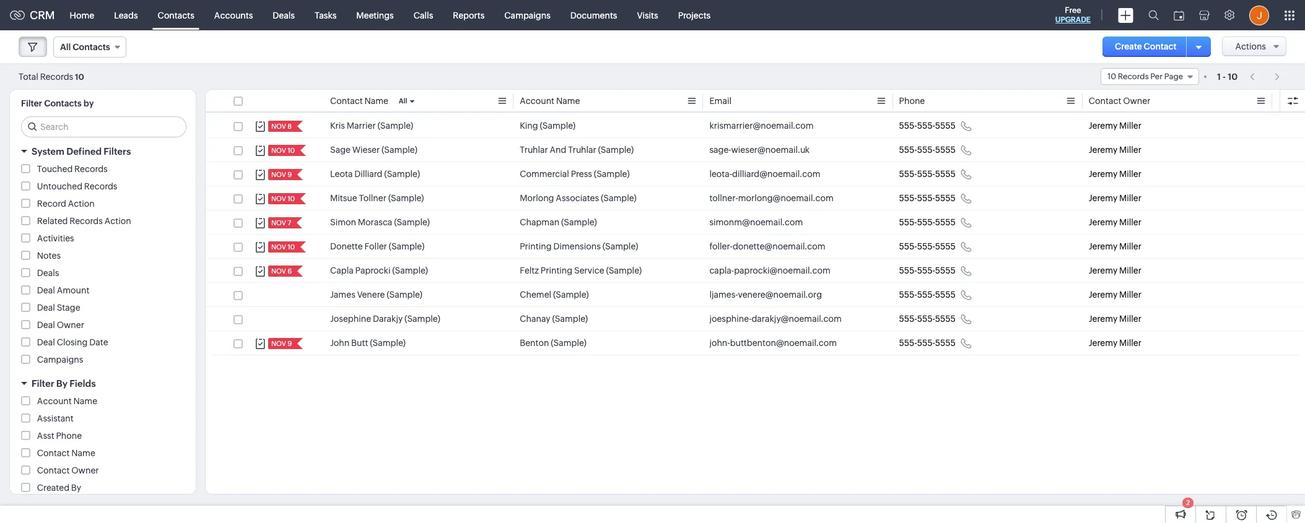 Task type: locate. For each thing, give the bounding box(es) containing it.
0 horizontal spatial all
[[60, 42, 71, 52]]

1 vertical spatial printing
[[541, 266, 573, 276]]

filter down total
[[21, 99, 42, 108]]

record
[[37, 199, 66, 209]]

1 vertical spatial nov 9 link
[[268, 338, 293, 349]]

5555
[[935, 121, 956, 131], [935, 145, 956, 155], [935, 169, 956, 179], [935, 193, 956, 203], [935, 217, 956, 227], [935, 242, 956, 252], [935, 266, 956, 276], [935, 290, 956, 300], [935, 314, 956, 324], [935, 338, 956, 348]]

1 horizontal spatial contact name
[[330, 96, 388, 106]]

chapman (sample) link
[[520, 216, 597, 229]]

contact name
[[330, 96, 388, 106], [37, 449, 95, 458]]

owner up 'created by'
[[71, 466, 99, 476]]

(sample) inside 'link'
[[392, 266, 428, 276]]

1 vertical spatial account
[[37, 396, 72, 406]]

jeremy for venere@noemail.org
[[1089, 290, 1118, 300]]

7 miller from the top
[[1119, 266, 1142, 276]]

(sample) up darakjy
[[387, 290, 422, 300]]

donette foller (sample)
[[330, 242, 425, 252]]

1 deal from the top
[[37, 286, 55, 296]]

9 555-555-5555 from the top
[[899, 314, 956, 324]]

(sample) right foller
[[389, 242, 425, 252]]

nov 9 link for leota
[[268, 169, 293, 180]]

amount
[[57, 286, 89, 296]]

1 horizontal spatial by
[[71, 483, 81, 493]]

related
[[37, 216, 68, 226]]

joesphine-
[[710, 314, 752, 324]]

3 jeremy miller from the top
[[1089, 169, 1142, 179]]

9 jeremy from the top
[[1089, 314, 1118, 324]]

navigation
[[1244, 68, 1287, 85]]

nov 10 for donette foller (sample)
[[271, 243, 295, 251]]

5 5555 from the top
[[935, 217, 956, 227]]

1 horizontal spatial contact owner
[[1089, 96, 1151, 106]]

4 555-555-5555 from the top
[[899, 193, 956, 203]]

contact name down asst phone at the left bottom of page
[[37, 449, 95, 458]]

(sample)
[[378, 121, 413, 131], [540, 121, 576, 131], [382, 145, 417, 155], [598, 145, 634, 155], [384, 169, 420, 179], [594, 169, 630, 179], [388, 193, 424, 203], [601, 193, 637, 203], [394, 217, 430, 227], [561, 217, 597, 227], [389, 242, 425, 252], [603, 242, 638, 252], [392, 266, 428, 276], [606, 266, 642, 276], [387, 290, 422, 300], [553, 290, 589, 300], [405, 314, 440, 324], [552, 314, 588, 324], [370, 338, 406, 348], [551, 338, 587, 348]]

truhlar up press
[[568, 145, 596, 155]]

3 nov 10 from the top
[[271, 243, 295, 251]]

calendar image
[[1174, 10, 1184, 20]]

campaigns down closing
[[37, 355, 83, 365]]

marrier
[[347, 121, 376, 131]]

miller for donette@noemail.com
[[1119, 242, 1142, 252]]

nov 9 left john
[[271, 340, 292, 348]]

deal up deal stage
[[37, 286, 55, 296]]

nov 9 for leota dilliard (sample)
[[271, 171, 292, 178]]

2 vertical spatial owner
[[71, 466, 99, 476]]

555-555-5555 for dilliard@noemail.com
[[899, 169, 956, 179]]

nov 8
[[271, 123, 292, 130]]

(sample) right darakjy
[[405, 314, 440, 324]]

1 vertical spatial campaigns
[[37, 355, 83, 365]]

contacts for filter contacts by
[[44, 99, 82, 108]]

6 5555 from the top
[[935, 242, 956, 252]]

0 horizontal spatial deals
[[37, 268, 59, 278]]

name up king (sample)
[[556, 96, 580, 106]]

7 jeremy miller from the top
[[1089, 266, 1142, 276]]

by right the "created"
[[71, 483, 81, 493]]

kris marrier (sample)
[[330, 121, 413, 131]]

truhlar left and
[[520, 145, 548, 155]]

2 vertical spatial nov 10 link
[[268, 242, 296, 253]]

deal stage
[[37, 303, 80, 313]]

0 horizontal spatial contact owner
[[37, 466, 99, 476]]

tasks
[[315, 10, 337, 20]]

filter inside dropdown button
[[32, 379, 54, 389]]

nov 10 link for donette
[[268, 242, 296, 253]]

filter for filter by fields
[[32, 379, 54, 389]]

kris marrier (sample) link
[[330, 120, 413, 132]]

john-
[[710, 338, 730, 348]]

jeremy for darakjy@noemail.com
[[1089, 314, 1118, 324]]

0 vertical spatial contact name
[[330, 96, 388, 106]]

contact owner up 'created by'
[[37, 466, 99, 476]]

1 nov from the top
[[271, 123, 286, 130]]

projects
[[678, 10, 711, 20]]

foller
[[365, 242, 387, 252]]

miller for venere@noemail.org
[[1119, 290, 1142, 300]]

4 deal from the top
[[37, 338, 55, 348]]

4 miller from the top
[[1119, 193, 1142, 203]]

contact owner
[[1089, 96, 1151, 106], [37, 466, 99, 476]]

nov 9 for john butt (sample)
[[271, 340, 292, 348]]

2 555-555-5555 from the top
[[899, 145, 956, 155]]

10 right -
[[1228, 72, 1238, 81]]

1 vertical spatial all
[[399, 97, 407, 105]]

profile image
[[1250, 5, 1269, 25]]

phone
[[899, 96, 925, 106], [56, 431, 82, 441]]

1 5555 from the top
[[935, 121, 956, 131]]

visits link
[[627, 0, 668, 30]]

untouched records
[[37, 182, 117, 191]]

deals
[[273, 10, 295, 20], [37, 268, 59, 278]]

0 vertical spatial all
[[60, 42, 71, 52]]

5555 for venere@noemail.org
[[935, 290, 956, 300]]

asst
[[37, 431, 54, 441]]

joesphine-darakjy@noemail.com link
[[710, 313, 842, 325]]

records down record action
[[70, 216, 103, 226]]

documents link
[[561, 0, 627, 30]]

contacts link
[[148, 0, 204, 30]]

3 miller from the top
[[1119, 169, 1142, 179]]

0 horizontal spatial phone
[[56, 431, 82, 441]]

(sample) up printing dimensions (sample) link
[[561, 217, 597, 227]]

campaigns right reports
[[504, 10, 551, 20]]

contact down asst phone at the left bottom of page
[[37, 449, 70, 458]]

0 vertical spatial nov 9 link
[[268, 169, 293, 180]]

1 jeremy miller from the top
[[1089, 121, 1142, 131]]

miller for dilliard@noemail.com
[[1119, 169, 1142, 179]]

leota dilliard (sample) link
[[330, 168, 420, 180]]

deals down "notes"
[[37, 268, 59, 278]]

1 horizontal spatial deals
[[273, 10, 295, 20]]

0 vertical spatial 9
[[288, 171, 292, 178]]

nov 10
[[271, 147, 295, 154], [271, 195, 295, 203], [271, 243, 295, 251]]

jeremy miller
[[1089, 121, 1142, 131], [1089, 145, 1142, 155], [1089, 169, 1142, 179], [1089, 193, 1142, 203], [1089, 217, 1142, 227], [1089, 242, 1142, 252], [1089, 266, 1142, 276], [1089, 290, 1142, 300], [1089, 314, 1142, 324], [1089, 338, 1142, 348]]

dimensions
[[553, 242, 601, 252]]

1 horizontal spatial account name
[[520, 96, 580, 106]]

filter up assistant
[[32, 379, 54, 389]]

2 nov 10 from the top
[[271, 195, 295, 203]]

5555 for buttbenton@noemail.com
[[935, 338, 956, 348]]

account up assistant
[[37, 396, 72, 406]]

0 vertical spatial printing
[[520, 242, 552, 252]]

2 deal from the top
[[37, 303, 55, 313]]

6 nov from the top
[[271, 243, 286, 251]]

contact name up marrier
[[330, 96, 388, 106]]

1 vertical spatial owner
[[57, 320, 84, 330]]

deal for deal stage
[[37, 303, 55, 313]]

0 horizontal spatial account name
[[37, 396, 97, 406]]

9 5555 from the top
[[935, 314, 956, 324]]

3 nov from the top
[[271, 171, 286, 178]]

7 jeremy from the top
[[1089, 266, 1118, 276]]

deals left tasks link
[[273, 10, 295, 20]]

nov 10 link for sage
[[268, 145, 296, 156]]

7 nov from the top
[[271, 268, 286, 275]]

sage-
[[710, 145, 731, 155]]

1 horizontal spatial campaigns
[[504, 10, 551, 20]]

miller
[[1119, 121, 1142, 131], [1119, 145, 1142, 155], [1119, 169, 1142, 179], [1119, 193, 1142, 203], [1119, 217, 1142, 227], [1119, 242, 1142, 252], [1119, 266, 1142, 276], [1119, 290, 1142, 300], [1119, 314, 1142, 324], [1119, 338, 1142, 348]]

jeremy miller for morlong@noemail.com
[[1089, 193, 1142, 203]]

contact owner down 10 records per page
[[1089, 96, 1151, 106]]

contacts inside field
[[73, 42, 110, 52]]

records for touched
[[74, 164, 108, 174]]

records up filter contacts by
[[40, 72, 73, 81]]

deal down deal owner
[[37, 338, 55, 348]]

7 555-555-5555 from the top
[[899, 266, 956, 276]]

jeremy miller for darakjy@noemail.com
[[1089, 314, 1142, 324]]

4 nov from the top
[[271, 195, 286, 203]]

printing inside feltz printing service (sample) link
[[541, 266, 573, 276]]

contact up the per on the right top of the page
[[1144, 42, 1177, 51]]

(sample) inside 'link'
[[389, 242, 425, 252]]

mitsue
[[330, 193, 357, 203]]

action
[[68, 199, 95, 209], [104, 216, 131, 226]]

search image
[[1149, 10, 1159, 20]]

2 vertical spatial nov 10
[[271, 243, 295, 251]]

1 vertical spatial 9
[[288, 340, 292, 348]]

0 horizontal spatial action
[[68, 199, 95, 209]]

nov 9 link left john
[[268, 338, 293, 349]]

deals link
[[263, 0, 305, 30]]

account name down filter by fields
[[37, 396, 97, 406]]

actions
[[1236, 42, 1266, 51]]

555-555-5555 for donette@noemail.com
[[899, 242, 956, 252]]

0 vertical spatial action
[[68, 199, 95, 209]]

0 vertical spatial deals
[[273, 10, 295, 20]]

records inside 10 records per page field
[[1118, 72, 1149, 81]]

jeremy
[[1089, 121, 1118, 131], [1089, 145, 1118, 155], [1089, 169, 1118, 179], [1089, 193, 1118, 203], [1089, 217, 1118, 227], [1089, 242, 1118, 252], [1089, 266, 1118, 276], [1089, 290, 1118, 300], [1089, 314, 1118, 324], [1089, 338, 1118, 348]]

1 vertical spatial deals
[[37, 268, 59, 278]]

deal
[[37, 286, 55, 296], [37, 303, 55, 313], [37, 320, 55, 330], [37, 338, 55, 348]]

truhlar
[[520, 145, 548, 155], [568, 145, 596, 155]]

1 vertical spatial contact owner
[[37, 466, 99, 476]]

crm link
[[10, 9, 55, 22]]

account up king
[[520, 96, 554, 106]]

8 nov from the top
[[271, 340, 286, 348]]

2 nov 9 from the top
[[271, 340, 292, 348]]

(sample) right tollner
[[388, 193, 424, 203]]

1 vertical spatial contacts
[[73, 42, 110, 52]]

chemel (sample) link
[[520, 289, 589, 301]]

nov 9 link
[[268, 169, 293, 180], [268, 338, 293, 349]]

9 down 8
[[288, 171, 292, 178]]

nov for donette foller (sample)
[[271, 243, 286, 251]]

2 nov 10 link from the top
[[268, 193, 296, 204]]

1 vertical spatial nov 9
[[271, 340, 292, 348]]

5555 for morlong@noemail.com
[[935, 193, 956, 203]]

(sample) right wieser
[[382, 145, 417, 155]]

contact up the "created"
[[37, 466, 70, 476]]

commercial press (sample)
[[520, 169, 630, 179]]

8 miller from the top
[[1119, 290, 1142, 300]]

3 nov 10 link from the top
[[268, 242, 296, 253]]

nov 10 link down nov 8
[[268, 145, 296, 156]]

(sample) down chanay (sample)
[[551, 338, 587, 348]]

7
[[288, 219, 291, 227]]

0 horizontal spatial contact name
[[37, 449, 95, 458]]

foller-donette@noemail.com link
[[710, 240, 826, 253]]

deal amount
[[37, 286, 89, 296]]

2 miller from the top
[[1119, 145, 1142, 155]]

9 jeremy miller from the top
[[1089, 314, 1142, 324]]

5 nov from the top
[[271, 219, 286, 227]]

contact
[[1144, 42, 1177, 51], [330, 96, 363, 106], [1089, 96, 1122, 106], [37, 449, 70, 458], [37, 466, 70, 476]]

8 5555 from the top
[[935, 290, 956, 300]]

3 5555 from the top
[[935, 169, 956, 179]]

1 vertical spatial nov 10
[[271, 195, 295, 203]]

krismarrier@noemail.com link
[[710, 120, 814, 132]]

4 5555 from the top
[[935, 193, 956, 203]]

2 nov 9 link from the top
[[268, 338, 293, 349]]

untouched
[[37, 182, 82, 191]]

deal for deal closing date
[[37, 338, 55, 348]]

1 9 from the top
[[288, 171, 292, 178]]

profile element
[[1242, 0, 1277, 30]]

miller for buttbenton@noemail.com
[[1119, 338, 1142, 348]]

(sample) inside "link"
[[370, 338, 406, 348]]

contacts left by at the left top
[[44, 99, 82, 108]]

foller-donette@noemail.com
[[710, 242, 826, 252]]

nov 10 up nov 6 on the left of page
[[271, 243, 295, 251]]

10 jeremy from the top
[[1089, 338, 1118, 348]]

1 horizontal spatial all
[[399, 97, 407, 105]]

7 5555 from the top
[[935, 266, 956, 276]]

printing dimensions (sample) link
[[520, 240, 638, 253]]

nov for sage wieser (sample)
[[271, 147, 286, 154]]

(sample) right paprocki
[[392, 266, 428, 276]]

10 down create
[[1108, 72, 1116, 81]]

deal left stage
[[37, 303, 55, 313]]

john butt (sample)
[[330, 338, 406, 348]]

1 miller from the top
[[1119, 121, 1142, 131]]

filter
[[21, 99, 42, 108], [32, 379, 54, 389]]

9
[[288, 171, 292, 178], [288, 340, 292, 348]]

8
[[288, 123, 292, 130]]

9 for leota
[[288, 171, 292, 178]]

row group
[[206, 114, 1305, 356]]

10 jeremy miller from the top
[[1089, 338, 1142, 348]]

(sample) down darakjy
[[370, 338, 406, 348]]

create
[[1115, 42, 1142, 51]]

by left fields
[[56, 379, 68, 389]]

1 vertical spatial action
[[104, 216, 131, 226]]

contact down 10 records per page
[[1089, 96, 1122, 106]]

contacts down home link
[[73, 42, 110, 52]]

by inside dropdown button
[[56, 379, 68, 389]]

all contacts
[[60, 42, 110, 52]]

sage wieser (sample) link
[[330, 144, 417, 156]]

feltz
[[520, 266, 539, 276]]

1 vertical spatial contact name
[[37, 449, 95, 458]]

nov 10 down nov 8
[[271, 147, 295, 154]]

1 nov 9 from the top
[[271, 171, 292, 178]]

all for all contacts
[[60, 42, 71, 52]]

8 555-555-5555 from the top
[[899, 290, 956, 300]]

nov 9 link down nov 8 link
[[268, 169, 293, 180]]

3 jeremy from the top
[[1089, 169, 1118, 179]]

0 horizontal spatial by
[[56, 379, 68, 389]]

3 deal from the top
[[37, 320, 55, 330]]

records down touched records
[[84, 182, 117, 191]]

0 vertical spatial by
[[56, 379, 68, 389]]

nov 10 up nov 7
[[271, 195, 295, 203]]

printing dimensions (sample)
[[520, 242, 638, 252]]

0 vertical spatial nov 9
[[271, 171, 292, 178]]

1 nov 10 from the top
[[271, 147, 295, 154]]

0 vertical spatial nov 10
[[271, 147, 295, 154]]

system
[[32, 146, 64, 157]]

jeremy miller for paprocki@noemail.com
[[1089, 266, 1142, 276]]

paprocki
[[355, 266, 391, 276]]

stage
[[57, 303, 80, 313]]

1 nov 10 link from the top
[[268, 145, 296, 156]]

owner down 10 records per page
[[1123, 96, 1151, 106]]

chanay
[[520, 314, 551, 324]]

contacts right leads
[[158, 10, 194, 20]]

records left the per on the right top of the page
[[1118, 72, 1149, 81]]

4 jeremy from the top
[[1089, 193, 1118, 203]]

2 jeremy from the top
[[1089, 145, 1118, 155]]

Search text field
[[22, 117, 186, 137]]

total
[[19, 72, 38, 81]]

leads link
[[104, 0, 148, 30]]

activities
[[37, 234, 74, 243]]

nov 9 down nov 8
[[271, 171, 292, 178]]

10 5555 from the top
[[935, 338, 956, 348]]

1 horizontal spatial truhlar
[[568, 145, 596, 155]]

records for 10
[[1118, 72, 1149, 81]]

4 jeremy miller from the top
[[1089, 193, 1142, 203]]

2 5555 from the top
[[935, 145, 956, 155]]

0 vertical spatial contact owner
[[1089, 96, 1151, 106]]

3 555-555-5555 from the top
[[899, 169, 956, 179]]

nov for john butt (sample)
[[271, 340, 286, 348]]

action up related records action
[[68, 199, 95, 209]]

6 jeremy from the top
[[1089, 242, 1118, 252]]

10 555-555-5555 from the top
[[899, 338, 956, 348]]

8 jeremy miller from the top
[[1089, 290, 1142, 300]]

printing down chapman
[[520, 242, 552, 252]]

0 horizontal spatial truhlar
[[520, 145, 548, 155]]

by
[[56, 379, 68, 389], [71, 483, 81, 493]]

records
[[40, 72, 73, 81], [1118, 72, 1149, 81], [74, 164, 108, 174], [84, 182, 117, 191], [70, 216, 103, 226]]

2 nov from the top
[[271, 147, 286, 154]]

benton
[[520, 338, 549, 348]]

name down asst phone at the left bottom of page
[[71, 449, 95, 458]]

king (sample)
[[520, 121, 576, 131]]

1 vertical spatial by
[[71, 483, 81, 493]]

6 jeremy miller from the top
[[1089, 242, 1142, 252]]

jeremy for donette@noemail.com
[[1089, 242, 1118, 252]]

10 up by at the left top
[[75, 72, 84, 81]]

0 vertical spatial filter
[[21, 99, 42, 108]]

printing up 'chemel (sample)' link
[[541, 266, 573, 276]]

10 miller from the top
[[1119, 338, 1142, 348]]

5 miller from the top
[[1119, 217, 1142, 227]]

1 nov 9 link from the top
[[268, 169, 293, 180]]

2 jeremy miller from the top
[[1089, 145, 1142, 155]]

6 miller from the top
[[1119, 242, 1142, 252]]

commercial
[[520, 169, 569, 179]]

filter for filter contacts by
[[21, 99, 42, 108]]

owner up closing
[[57, 320, 84, 330]]

555-555-5555 for darakjy@noemail.com
[[899, 314, 956, 324]]

10 Records Per Page field
[[1101, 68, 1199, 85]]

all up the kris marrier (sample)
[[399, 97, 407, 105]]

(sample) up sage wieser (sample) link
[[378, 121, 413, 131]]

9 left john
[[288, 340, 292, 348]]

account name up king (sample)
[[520, 96, 580, 106]]

555-555-5555 for wieser@noemail.uk
[[899, 145, 956, 155]]

nov 10 for sage wieser (sample)
[[271, 147, 295, 154]]

1 vertical spatial nov 10 link
[[268, 193, 296, 204]]

1 horizontal spatial account
[[520, 96, 554, 106]]

0 vertical spatial nov 10 link
[[268, 145, 296, 156]]

6 555-555-5555 from the top
[[899, 242, 956, 252]]

ljames-venere@noemail.org
[[710, 290, 822, 300]]

8 jeremy from the top
[[1089, 290, 1118, 300]]

jeremy miller for donette@noemail.com
[[1089, 242, 1142, 252]]

nov 10 link up nov 7
[[268, 193, 296, 204]]

fields
[[70, 379, 96, 389]]

10 down 8
[[288, 147, 295, 154]]

all inside field
[[60, 42, 71, 52]]

nov 10 link up nov 6 on the left of page
[[268, 242, 296, 253]]

1 horizontal spatial phone
[[899, 96, 925, 106]]

system defined filters button
[[10, 141, 196, 162]]

1 vertical spatial filter
[[32, 379, 54, 389]]

2 9 from the top
[[288, 340, 292, 348]]

2 vertical spatial contacts
[[44, 99, 82, 108]]

commercial press (sample) link
[[520, 168, 630, 180]]

create contact
[[1115, 42, 1177, 51]]

records down defined
[[74, 164, 108, 174]]

deal down deal stage
[[37, 320, 55, 330]]

action down untouched records
[[104, 216, 131, 226]]

9 miller from the top
[[1119, 314, 1142, 324]]

all up the total records 10
[[60, 42, 71, 52]]



Task type: vqa. For each thing, say whether or not it's contained in the screenshot.


Task type: describe. For each thing, give the bounding box(es) containing it.
simon morasca (sample)
[[330, 217, 430, 227]]

date
[[89, 338, 108, 348]]

butt
[[351, 338, 368, 348]]

nov for capla paprocki (sample)
[[271, 268, 286, 275]]

leota-dilliard@noemail.com
[[710, 169, 821, 179]]

1 vertical spatial account name
[[37, 396, 97, 406]]

All Contacts field
[[53, 37, 126, 58]]

(sample) right 'morasca' on the top of page
[[394, 217, 430, 227]]

krismarrier@noemail.com
[[710, 121, 814, 131]]

by
[[83, 99, 94, 108]]

jeremy miller for dilliard@noemail.com
[[1089, 169, 1142, 179]]

1 truhlar from the left
[[520, 145, 548, 155]]

mitsue tollner (sample) link
[[330, 192, 424, 204]]

nov 8 link
[[268, 121, 293, 132]]

all for all
[[399, 97, 407, 105]]

deal for deal amount
[[37, 286, 55, 296]]

miller for morlong@noemail.com
[[1119, 193, 1142, 203]]

morlong
[[520, 193, 554, 203]]

chapman (sample)
[[520, 217, 597, 227]]

wieser
[[352, 145, 380, 155]]

name down fields
[[73, 396, 97, 406]]

0 vertical spatial account
[[520, 96, 554, 106]]

10 inside the total records 10
[[75, 72, 84, 81]]

created
[[37, 483, 69, 493]]

john-buttbenton@noemail.com link
[[710, 337, 837, 349]]

0 horizontal spatial campaigns
[[37, 355, 83, 365]]

contacts for all contacts
[[73, 42, 110, 52]]

contact inside button
[[1144, 42, 1177, 51]]

-
[[1223, 72, 1226, 81]]

0 vertical spatial phone
[[899, 96, 925, 106]]

created by
[[37, 483, 81, 493]]

search element
[[1141, 0, 1167, 30]]

dilliard@noemail.com
[[732, 169, 821, 179]]

nov 6
[[271, 268, 292, 275]]

free upgrade
[[1056, 6, 1091, 24]]

deal for deal owner
[[37, 320, 55, 330]]

leads
[[114, 10, 138, 20]]

jeremy for dilliard@noemail.com
[[1089, 169, 1118, 179]]

venere@noemail.org
[[738, 290, 822, 300]]

2
[[1186, 499, 1190, 507]]

6
[[288, 268, 292, 275]]

morlong associates (sample) link
[[520, 192, 637, 204]]

chapman
[[520, 217, 559, 227]]

jeremy for morlong@noemail.com
[[1089, 193, 1118, 203]]

(sample) right press
[[594, 169, 630, 179]]

tasks link
[[305, 0, 346, 30]]

records for total
[[40, 72, 73, 81]]

5555 for paprocki@noemail.com
[[935, 266, 956, 276]]

capla
[[330, 266, 354, 276]]

by for created
[[71, 483, 81, 493]]

morasca
[[358, 217, 392, 227]]

10 up "6"
[[288, 243, 295, 251]]

jeremy miller for wieser@noemail.uk
[[1089, 145, 1142, 155]]

nov for kris marrier (sample)
[[271, 123, 286, 130]]

(sample) up service
[[603, 242, 638, 252]]

email
[[710, 96, 732, 106]]

10 up 7
[[288, 195, 295, 203]]

5 555-555-5555 from the top
[[899, 217, 956, 227]]

5555 for donette@noemail.com
[[935, 242, 956, 252]]

5555 for wieser@noemail.uk
[[935, 145, 956, 155]]

buttbenton@noemail.com
[[730, 338, 837, 348]]

(sample) down 'chemel (sample)' link
[[552, 314, 588, 324]]

row group containing kris marrier (sample)
[[206, 114, 1305, 356]]

nov 10 link for mitsue
[[268, 193, 296, 204]]

dilliard
[[354, 169, 383, 179]]

mitsue tollner (sample)
[[330, 193, 424, 203]]

press
[[571, 169, 592, 179]]

name up the kris marrier (sample)
[[365, 96, 388, 106]]

crm
[[30, 9, 55, 22]]

meetings link
[[346, 0, 404, 30]]

jeremy for buttbenton@noemail.com
[[1089, 338, 1118, 348]]

wieser@noemail.uk
[[731, 145, 810, 155]]

2 truhlar from the left
[[568, 145, 596, 155]]

touched records
[[37, 164, 108, 174]]

capla-paprocki@noemail.com
[[710, 266, 831, 276]]

printing inside printing dimensions (sample) link
[[520, 242, 552, 252]]

jeremy for paprocki@noemail.com
[[1089, 266, 1118, 276]]

notes
[[37, 251, 61, 261]]

miller for paprocki@noemail.com
[[1119, 266, 1142, 276]]

(sample) up 'commercial press (sample)' link
[[598, 145, 634, 155]]

0 horizontal spatial account
[[37, 396, 72, 406]]

campaigns link
[[495, 0, 561, 30]]

555-555-5555 for buttbenton@noemail.com
[[899, 338, 956, 348]]

john
[[330, 338, 350, 348]]

john-buttbenton@noemail.com
[[710, 338, 837, 348]]

create menu element
[[1111, 0, 1141, 30]]

associates
[[556, 193, 599, 203]]

10 inside field
[[1108, 72, 1116, 81]]

jeremy for wieser@noemail.uk
[[1089, 145, 1118, 155]]

tollner-morlong@noemail.com
[[710, 193, 834, 203]]

jeremy miller for buttbenton@noemail.com
[[1089, 338, 1142, 348]]

nov for simon morasca (sample)
[[271, 219, 286, 227]]

contact up kris
[[330, 96, 363, 106]]

donette
[[330, 242, 363, 252]]

tollner
[[359, 193, 387, 203]]

nov for leota dilliard (sample)
[[271, 171, 286, 178]]

josephine darakjy (sample) link
[[330, 313, 440, 325]]

morlong@noemail.com
[[738, 193, 834, 203]]

simonm@noemail.com
[[710, 217, 803, 227]]

nov 9 link for john
[[268, 338, 293, 349]]

asst phone
[[37, 431, 82, 441]]

capla paprocki (sample) link
[[330, 265, 428, 277]]

page
[[1164, 72, 1183, 81]]

0 vertical spatial contacts
[[158, 10, 194, 20]]

chemel
[[520, 290, 551, 300]]

555-555-5555 for venere@noemail.org
[[899, 290, 956, 300]]

nov for mitsue tollner (sample)
[[271, 195, 286, 203]]

service
[[574, 266, 604, 276]]

documents
[[570, 10, 617, 20]]

ljames-venere@noemail.org link
[[710, 289, 822, 301]]

nov 7 link
[[268, 217, 292, 229]]

1 vertical spatial phone
[[56, 431, 82, 441]]

(sample) right the associates
[[601, 193, 637, 203]]

1 horizontal spatial action
[[104, 216, 131, 226]]

darakjy
[[373, 314, 403, 324]]

5555 for darakjy@noemail.com
[[935, 314, 956, 324]]

nov 10 for mitsue tollner (sample)
[[271, 195, 295, 203]]

filter by fields
[[32, 379, 96, 389]]

capla paprocki (sample)
[[330, 266, 428, 276]]

deal closing date
[[37, 338, 108, 348]]

james venere (sample) link
[[330, 289, 422, 301]]

sage-wieser@noemail.uk link
[[710, 144, 810, 156]]

free
[[1065, 6, 1081, 15]]

reports link
[[443, 0, 495, 30]]

simonm@noemail.com link
[[710, 216, 803, 229]]

create menu image
[[1118, 8, 1134, 23]]

1 jeremy from the top
[[1089, 121, 1118, 131]]

calls
[[414, 10, 433, 20]]

paprocki@noemail.com
[[734, 266, 831, 276]]

(sample) right dilliard
[[384, 169, 420, 179]]

total records 10
[[19, 72, 84, 81]]

miller for wieser@noemail.uk
[[1119, 145, 1142, 155]]

capla-paprocki@noemail.com link
[[710, 265, 831, 277]]

tollner-morlong@noemail.com link
[[710, 192, 834, 204]]

chanay (sample)
[[520, 314, 588, 324]]

capla-
[[710, 266, 734, 276]]

records for untouched
[[84, 182, 117, 191]]

(sample) down the feltz printing service (sample) in the bottom left of the page
[[553, 290, 589, 300]]

sage
[[330, 145, 351, 155]]

by for filter
[[56, 379, 68, 389]]

555-555-5555 for morlong@noemail.com
[[899, 193, 956, 203]]

miller for darakjy@noemail.com
[[1119, 314, 1142, 324]]

nov 6 link
[[268, 266, 293, 277]]

5 jeremy miller from the top
[[1089, 217, 1142, 227]]

visits
[[637, 10, 658, 20]]

(sample) right service
[[606, 266, 642, 276]]

555-555-5555 for paprocki@noemail.com
[[899, 266, 956, 276]]

1 555-555-5555 from the top
[[899, 121, 956, 131]]

5555 for dilliard@noemail.com
[[935, 169, 956, 179]]

0 vertical spatial campaigns
[[504, 10, 551, 20]]

9 for john
[[288, 340, 292, 348]]

james
[[330, 290, 355, 300]]

leota
[[330, 169, 353, 179]]

0 vertical spatial account name
[[520, 96, 580, 106]]

jeremy miller for venere@noemail.org
[[1089, 290, 1142, 300]]

truhlar and truhlar (sample) link
[[520, 144, 634, 156]]

0 vertical spatial owner
[[1123, 96, 1151, 106]]

records for related
[[70, 216, 103, 226]]

5 jeremy from the top
[[1089, 217, 1118, 227]]

benton (sample) link
[[520, 337, 587, 349]]

touched
[[37, 164, 73, 174]]

truhlar and truhlar (sample)
[[520, 145, 634, 155]]

(sample) up and
[[540, 121, 576, 131]]



